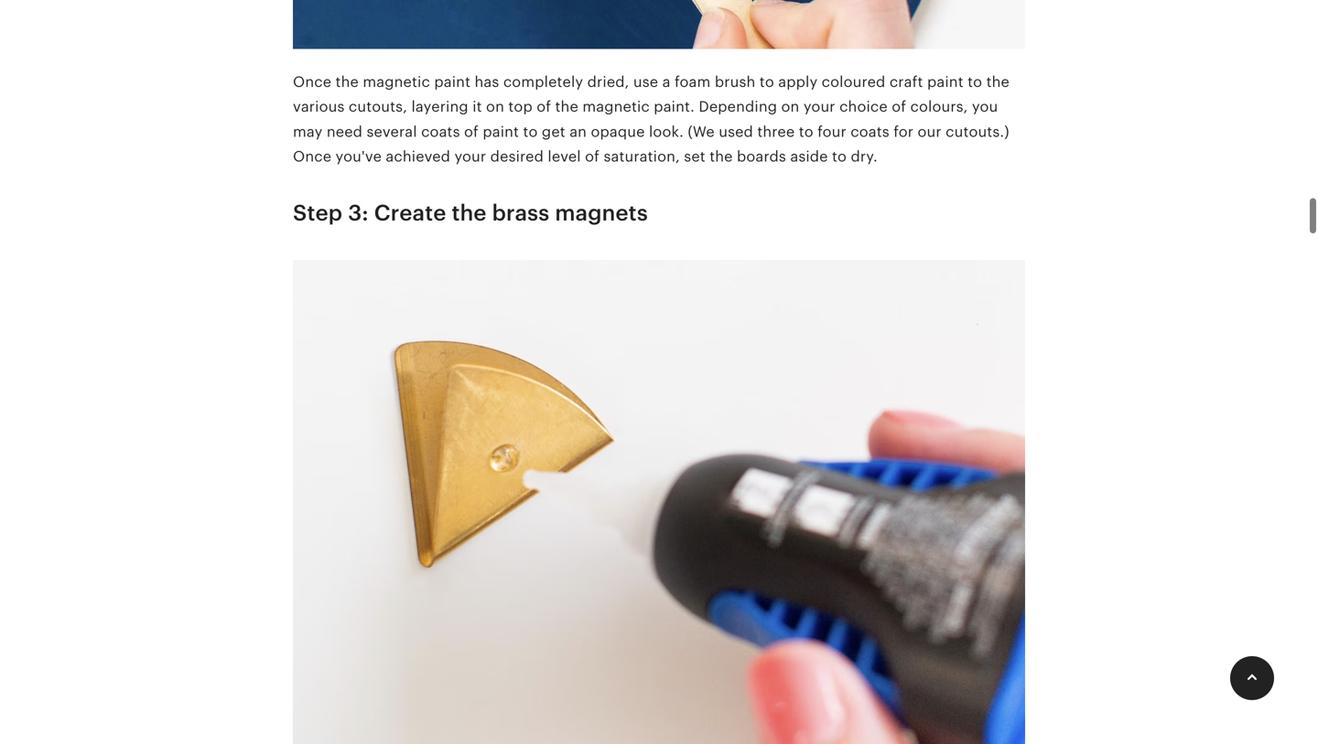 Task type: locate. For each thing, give the bounding box(es) containing it.
brush
[[715, 74, 755, 90]]

magnetic up cutouts,
[[363, 74, 430, 90]]

desired
[[490, 148, 544, 165]]

1 horizontal spatial paint
[[483, 123, 519, 140]]

it
[[472, 99, 482, 115]]

2 once from the top
[[293, 148, 331, 165]]

various
[[293, 99, 345, 115]]

1 horizontal spatial your
[[803, 99, 835, 115]]

on right the it
[[486, 99, 504, 115]]

of right the level
[[585, 148, 600, 165]]

several
[[367, 123, 417, 140]]

1 coats from the left
[[421, 123, 460, 140]]

to left get
[[523, 123, 538, 140]]

step
[[293, 201, 343, 226]]

magnetic
[[363, 74, 430, 90], [582, 99, 650, 115]]

three
[[757, 123, 795, 140]]

(we
[[688, 123, 715, 140]]

our
[[918, 123, 942, 140]]

the
[[336, 74, 359, 90], [986, 74, 1010, 90], [555, 99, 578, 115], [710, 148, 733, 165], [452, 201, 487, 226]]

2 horizontal spatial paint
[[927, 74, 964, 90]]

use
[[633, 74, 658, 90]]

boards
[[737, 148, 786, 165]]

the up an
[[555, 99, 578, 115]]

layering
[[411, 99, 468, 115]]

paint up layering
[[434, 74, 471, 90]]

paint up colours,
[[927, 74, 964, 90]]

paint up desired
[[483, 123, 519, 140]]

opaque
[[591, 123, 645, 140]]

achieved
[[386, 148, 450, 165]]

1 horizontal spatial coats
[[851, 123, 890, 140]]

coats
[[421, 123, 460, 140], [851, 123, 890, 140]]

to left dry.
[[832, 148, 847, 165]]

coats down layering
[[421, 123, 460, 140]]

dried,
[[587, 74, 629, 90]]

paint.
[[654, 99, 695, 115]]

of
[[537, 99, 551, 115], [892, 99, 906, 115], [464, 123, 479, 140], [585, 148, 600, 165]]

of down the it
[[464, 123, 479, 140]]

you've
[[336, 148, 382, 165]]

2 coats from the left
[[851, 123, 890, 140]]

once up various
[[293, 74, 331, 90]]

1 on from the left
[[486, 99, 504, 115]]

choice
[[839, 99, 888, 115]]

aside
[[790, 148, 828, 165]]

once the magnetic paint has completely dried, use a foam brush to apply coloured craft paint to the various cutouts, layering it on top of the magnetic paint. depending on your choice of colours, you may need several coats of paint to get an opaque look. (we used three to four coats for our cutouts.) once you've achieved your desired level of saturation, set the boards aside to dry.
[[293, 74, 1010, 165]]

0 vertical spatial once
[[293, 74, 331, 90]]

1 horizontal spatial magnetic
[[582, 99, 650, 115]]

1 once from the top
[[293, 74, 331, 90]]

1 vertical spatial once
[[293, 148, 331, 165]]

saturation,
[[604, 148, 680, 165]]

level
[[548, 148, 581, 165]]

may
[[293, 123, 323, 140]]

coats up dry.
[[851, 123, 890, 140]]

on
[[486, 99, 504, 115], [781, 99, 799, 115]]

0 vertical spatial magnetic
[[363, 74, 430, 90]]

your up four
[[803, 99, 835, 115]]

depending
[[699, 99, 777, 115]]

coloured
[[822, 74, 885, 90]]

paint
[[434, 74, 471, 90], [927, 74, 964, 90], [483, 123, 519, 140]]

your left desired
[[454, 148, 486, 165]]

to
[[760, 74, 774, 90], [968, 74, 982, 90], [523, 123, 538, 140], [799, 123, 813, 140], [832, 148, 847, 165]]

1 vertical spatial magnetic
[[582, 99, 650, 115]]

once
[[293, 74, 331, 90], [293, 148, 331, 165]]

a
[[662, 74, 671, 90]]

colours,
[[910, 99, 968, 115]]

foam
[[675, 74, 711, 90]]

0 horizontal spatial on
[[486, 99, 504, 115]]

0 horizontal spatial coats
[[421, 123, 460, 140]]

the left the brass
[[452, 201, 487, 226]]

0 horizontal spatial your
[[454, 148, 486, 165]]

3:
[[348, 201, 369, 226]]

your
[[803, 99, 835, 115], [454, 148, 486, 165]]

1 vertical spatial your
[[454, 148, 486, 165]]

on down the apply
[[781, 99, 799, 115]]

1 horizontal spatial on
[[781, 99, 799, 115]]

once down may
[[293, 148, 331, 165]]

magnetic up opaque
[[582, 99, 650, 115]]

completely
[[503, 74, 583, 90]]



Task type: describe. For each thing, give the bounding box(es) containing it.
step 3: create the brass magnets
[[293, 201, 648, 226]]

create
[[374, 201, 446, 226]]

used
[[719, 123, 753, 140]]

dry.
[[851, 148, 878, 165]]

to up the you
[[968, 74, 982, 90]]

apply
[[778, 74, 818, 90]]

brass
[[492, 201, 550, 226]]

for
[[894, 123, 914, 140]]

to up aside
[[799, 123, 813, 140]]

craft
[[890, 74, 923, 90]]

get
[[542, 123, 565, 140]]

need
[[327, 123, 363, 140]]

magnets
[[555, 201, 648, 226]]

has
[[475, 74, 499, 90]]

of right top in the left of the page
[[537, 99, 551, 115]]

of up for on the right
[[892, 99, 906, 115]]

you
[[972, 99, 998, 115]]

top
[[508, 99, 533, 115]]

four
[[817, 123, 847, 140]]

set
[[684, 148, 706, 165]]

the up various
[[336, 74, 359, 90]]

0 vertical spatial your
[[803, 99, 835, 115]]

an
[[569, 123, 587, 140]]

the right set
[[710, 148, 733, 165]]

look.
[[649, 123, 684, 140]]

to left the apply
[[760, 74, 774, 90]]

cutouts,
[[349, 99, 407, 115]]

the up the you
[[986, 74, 1010, 90]]

0 horizontal spatial paint
[[434, 74, 471, 90]]

2 on from the left
[[781, 99, 799, 115]]

cutouts.)
[[946, 123, 1009, 140]]

0 horizontal spatial magnetic
[[363, 74, 430, 90]]



Task type: vqa. For each thing, say whether or not it's contained in the screenshot.
magnets
yes



